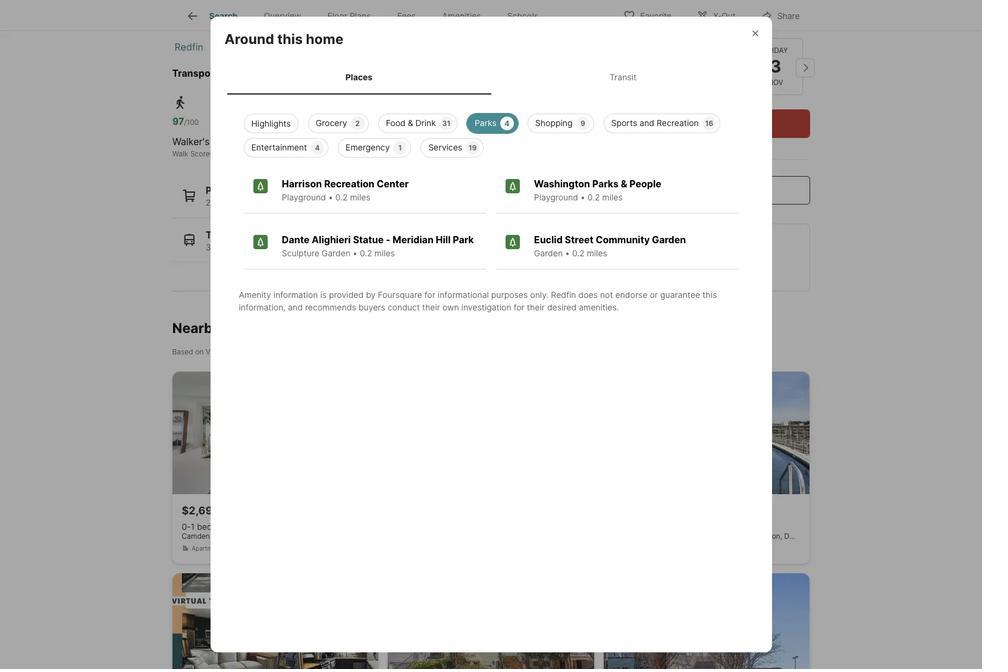 Task type: locate. For each thing, give the bounding box(es) containing it.
tab list
[[172, 0, 561, 30], [225, 60, 758, 94]]

0.2 down street
[[572, 248, 585, 258]]

places inside places 2 groceries, 27 restaurants, 4 parks
[[206, 184, 237, 196]]

self
[[697, 7, 710, 15]]

x-
[[713, 10, 722, 21]]

playground down washington
[[534, 192, 578, 202]]

washington, dc
[[284, 41, 356, 53]]

0 horizontal spatial dc
[[342, 41, 356, 53]]

81 /100 up excellent
[[288, 115, 314, 127]]

euclid street community garden garden • 0.2 miles
[[534, 234, 686, 258]]

beds
[[197, 522, 217, 532]]

places for places
[[346, 72, 373, 82]]

1 vertical spatial 4
[[315, 143, 320, 152]]

& left people
[[621, 178, 627, 190]]

score inside 'excellent transit transit score'
[[313, 149, 333, 158]]

for down purposes
[[514, 302, 525, 312]]

0.2 down washington
[[588, 192, 600, 202]]

27
[[254, 198, 264, 208]]

garden
[[652, 234, 686, 245], [322, 248, 350, 258], [534, 248, 563, 258]]

miles up community
[[602, 192, 623, 202]]

0 horizontal spatial /100
[[184, 118, 199, 127]]

90,
[[350, 242, 362, 252]]

1 score from the left
[[190, 149, 210, 158]]

h2,
[[444, 242, 457, 252]]

photo of 1441 euclid st nw #306, washington, dc 20009 image
[[172, 573, 378, 669]]

tour right out
[[738, 7, 752, 15]]

0 horizontal spatial places
[[206, 184, 237, 196]]

garden inside dante alighieri statue - meridian hill park sculpture garden • 0.2 miles
[[322, 248, 350, 258]]

tour right 16
[[730, 118, 749, 130]]

1 vertical spatial 1
[[191, 522, 195, 532]]

1 horizontal spatial 1
[[398, 143, 402, 152]]

score inside walker's paradise walk score ®
[[190, 149, 210, 158]]

1 horizontal spatial and
[[640, 118, 654, 128]]

list box
[[234, 109, 748, 157]]

0 horizontal spatial around
[[172, 5, 222, 22]]

2 ® from the left
[[433, 149, 438, 158]]

• right wp-
[[565, 248, 570, 258]]

1 vertical spatial redfin
[[551, 290, 576, 300]]

home
[[306, 31, 344, 48]]

0.2 up alighieri
[[335, 192, 348, 202]]

entertainment
[[251, 142, 307, 152]]

1 81 from the left
[[288, 115, 299, 127]]

dc down the floor plans tab
[[342, 41, 356, 53]]

and down information
[[288, 302, 303, 312]]

0.2 inside harrison recreation center playground • 0.2 miles
[[335, 192, 348, 202]]

1 horizontal spatial washington,
[[741, 532, 782, 541]]

0 horizontal spatial washington,
[[284, 41, 339, 53]]

® inside walker's paradise walk score ®
[[210, 149, 215, 158]]

& inside list box
[[408, 118, 413, 128]]

recreation up parks
[[324, 178, 375, 190]]

today:
[[661, 268, 689, 280]]

0 vertical spatial dc
[[342, 41, 356, 53]]

4 left the "shopping"
[[505, 119, 510, 128]]

score down excellent
[[313, 149, 333, 158]]

1 vertical spatial 2
[[206, 198, 211, 208]]

4 down grocery
[[315, 143, 320, 152]]

0 vertical spatial and
[[640, 118, 654, 128]]

1 horizontal spatial /100
[[299, 118, 314, 127]]

overview tab
[[251, 2, 314, 30]]

0 vertical spatial places
[[346, 72, 373, 82]]

1 horizontal spatial this
[[703, 290, 717, 300]]

0 horizontal spatial garden
[[322, 248, 350, 258]]

and inside list box
[[640, 118, 654, 128]]

81 up very
[[397, 115, 408, 127]]

very bikeable bike score ®
[[397, 136, 458, 158]]

1 horizontal spatial places
[[346, 72, 373, 82]]

• down washington
[[581, 192, 585, 202]]

® for bikeable
[[433, 149, 438, 158]]

bike
[[397, 149, 411, 158]]

miles inside euclid street community garden garden • 0.2 miles
[[587, 248, 607, 258]]

0 horizontal spatial ®
[[210, 149, 215, 158]]

1 horizontal spatial dc
[[784, 532, 795, 541]]

2 81 from the left
[[397, 115, 408, 127]]

dc left 20009
[[784, 532, 795, 541]]

playground inside washington parks & people playground • 0.2 miles
[[534, 192, 578, 202]]

0 vertical spatial tab list
[[172, 0, 561, 30]]

14 down washington, dc link
[[293, 67, 304, 79]]

&
[[408, 118, 413, 128], [621, 178, 627, 190]]

• inside washington parks & people playground • 0.2 miles
[[581, 192, 585, 202]]

& right 'food'
[[408, 118, 413, 128]]

euclid
[[534, 234, 563, 245]]

around inside around this home 'element'
[[225, 31, 274, 48]]

3 score from the left
[[413, 149, 433, 158]]

0 horizontal spatial recreation
[[324, 178, 375, 190]]

1 /100 from the left
[[184, 118, 199, 127]]

1 vertical spatial &
[[621, 178, 627, 190]]

/100 up excellent
[[299, 118, 314, 127]]

miles down street
[[587, 248, 607, 258]]

0 horizontal spatial 81
[[288, 115, 299, 127]]

0 vertical spatial for
[[425, 290, 435, 300]]

score for excellent
[[313, 149, 333, 158]]

/100 right 'food'
[[408, 118, 423, 127]]

places up "groceries,"
[[206, 184, 237, 196]]

1 vertical spatial parks
[[592, 178, 619, 190]]

/100 for excellent
[[299, 118, 314, 127]]

view right near
[[267, 67, 291, 79]]

information,
[[239, 302, 286, 312]]

own
[[443, 302, 459, 312]]

only.
[[530, 290, 549, 300]]

amenity information is provided by foursquare for informational purposes only. redfin does not endorse or guarantee this information, and recommends buyers conduct their own investigation for their desired amenities.
[[239, 290, 717, 312]]

1 vertical spatial around
[[225, 31, 274, 48]]

1 horizontal spatial 2
[[355, 119, 360, 128]]

recreation inside harrison recreation center playground • 0.2 miles
[[324, 178, 375, 190]]

1 horizontal spatial transit
[[288, 149, 311, 158]]

1 horizontal spatial for
[[514, 302, 525, 312]]

redfin
[[175, 41, 203, 53], [551, 290, 576, 300]]

0 horizontal spatial for
[[425, 290, 435, 300]]

harrison
[[282, 178, 322, 190]]

1 ® from the left
[[210, 149, 215, 158]]

and right "sports"
[[640, 118, 654, 128]]

1 vertical spatial tour
[[730, 118, 749, 130]]

transit
[[610, 72, 637, 82], [288, 149, 311, 158], [206, 229, 238, 241]]

1 vertical spatial recreation
[[324, 178, 375, 190]]

places inside tab
[[346, 72, 373, 82]]

• inside euclid street community garden garden • 0.2 miles
[[565, 248, 570, 258]]

this
[[277, 31, 303, 48], [703, 290, 717, 300]]

transit down excellent
[[288, 149, 311, 158]]

walker's
[[172, 136, 210, 148]]

0 vertical spatial 1
[[398, 143, 402, 152]]

friday 3 nov
[[763, 46, 788, 87]]

schedule tour button
[[624, 109, 810, 138]]

1 horizontal spatial &
[[621, 178, 627, 190]]

hill
[[436, 234, 451, 245]]

or
[[650, 290, 658, 300]]

42,
[[246, 242, 258, 252]]

1 81 /100 from the left
[[288, 115, 314, 127]]

miles inside harrison recreation center playground • 0.2 miles
[[350, 192, 370, 202]]

miles inside washington parks & people playground • 0.2 miles
[[602, 192, 623, 202]]

1 horizontal spatial parks
[[592, 178, 619, 190]]

garden down alighieri
[[322, 248, 350, 258]]

places down washington, dc link
[[346, 72, 373, 82]]

redfin up the desired
[[551, 290, 576, 300]]

photo of 2101 16th st nw, washington, dc 20009 image
[[172, 372, 378, 494]]

schools tab
[[494, 2, 552, 30]]

transit inside tab
[[610, 72, 637, 82]]

washington, dc link
[[284, 41, 356, 53]]

score down walker's
[[190, 149, 210, 158]]

1 down 'food'
[[398, 143, 402, 152]]

• inside harrison recreation center playground • 0.2 miles
[[328, 192, 333, 202]]

4 for entertainment
[[315, 143, 320, 152]]

photo of 1310 belmont st nw #1, washington, dc 20009 image
[[388, 573, 594, 669]]

1 left beds
[[191, 522, 195, 532]]

1 vertical spatial dc
[[784, 532, 795, 541]]

2
[[355, 119, 360, 128], [206, 198, 211, 208]]

0 horizontal spatial this
[[277, 31, 303, 48]]

• right 64,
[[353, 248, 358, 258]]

0 vertical spatial washington,
[[284, 41, 339, 53]]

0 vertical spatial transit
[[610, 72, 637, 82]]

0 horizontal spatial transit
[[206, 229, 238, 241]]

0 horizontal spatial 81 /100
[[288, 115, 314, 127]]

this down overview tab
[[277, 31, 303, 48]]

miles down -
[[375, 248, 395, 258]]

around for around view 14
[[172, 5, 222, 22]]

miles right parks
[[350, 192, 370, 202]]

tab list containing places
[[225, 60, 758, 94]]

1 horizontal spatial 81
[[397, 115, 408, 127]]

tab list containing search
[[172, 0, 561, 30]]

2 score from the left
[[313, 149, 333, 158]]

325,
[[226, 242, 243, 252]]

for right foursquare
[[425, 290, 435, 300]]

2 vertical spatial transit
[[206, 229, 238, 241]]

0 horizontal spatial score
[[190, 149, 210, 158]]

score inside very bikeable bike score ®
[[413, 149, 433, 158]]

purposes
[[491, 290, 528, 300]]

2 /100 from the left
[[299, 118, 314, 127]]

0.2
[[335, 192, 348, 202], [588, 192, 600, 202], [360, 248, 372, 258], [572, 248, 585, 258]]

0 horizontal spatial their
[[422, 302, 440, 312]]

dc
[[342, 41, 356, 53], [784, 532, 795, 541]]

buyers
[[359, 302, 385, 312]]

0 vertical spatial around
[[172, 5, 222, 22]]

transit inside transit 305, 325, 42, 43, 52, 54, 59, 63, 64, 90, 92, 96, d32, green, h2, h4, h8, s2, s9, w47, wp-am, yellow
[[206, 229, 238, 241]]

1 horizontal spatial score
[[313, 149, 333, 158]]

81 up excellent
[[288, 115, 299, 127]]

washington, inside button
[[741, 532, 782, 541]]

score right bike
[[413, 149, 433, 158]]

0.2 down statue
[[360, 248, 372, 258]]

® inside very bikeable bike score ®
[[433, 149, 438, 158]]

self guided tour option
[[624, 0, 810, 26]]

4
[[505, 119, 510, 128], [315, 143, 320, 152], [316, 198, 321, 208]]

columbia
[[222, 41, 265, 53]]

parks inside list box
[[475, 118, 497, 128]]

guarantee
[[660, 290, 700, 300]]

view right on
[[206, 347, 222, 356]]

81 /100 up very
[[397, 115, 423, 127]]

1 vertical spatial this
[[703, 290, 717, 300]]

this inside amenity information is provided by foursquare for informational purposes only. redfin does not endorse or guarantee this information, and recommends buyers conduct their own investigation for their desired amenities.
[[703, 290, 717, 300]]

0 vertical spatial this
[[277, 31, 303, 48]]

very
[[397, 136, 418, 148]]

0 horizontal spatial playground
[[282, 192, 326, 202]]

redfin up transportation
[[175, 41, 203, 53]]

2 up transit
[[355, 119, 360, 128]]

playground inside harrison recreation center playground • 0.2 miles
[[282, 192, 326, 202]]

1 horizontal spatial redfin
[[551, 290, 576, 300]]

out
[[722, 10, 736, 21]]

garden down euclid
[[534, 248, 563, 258]]

1
[[398, 143, 402, 152], [191, 522, 195, 532]]

| 2420 14th st nw, washington, dc 20009
[[676, 532, 819, 541]]

4 left parks
[[316, 198, 321, 208]]

photo of 2420 14th st nw, washington, dc 20009 image
[[604, 372, 810, 494]]

1 vertical spatial washington,
[[741, 532, 782, 541]]

parks
[[475, 118, 497, 128], [592, 178, 619, 190]]

2 horizontal spatial score
[[413, 149, 433, 158]]

nov
[[768, 78, 783, 87]]

1 horizontal spatial 81 /100
[[397, 115, 423, 127]]

parks left people
[[592, 178, 619, 190]]

groceries,
[[213, 198, 252, 208]]

s9,
[[506, 242, 519, 252]]

around up near
[[225, 31, 274, 48]]

transit
[[331, 136, 360, 148]]

their
[[422, 302, 440, 312], [527, 302, 545, 312]]

redfin inside amenity information is provided by foursquare for informational purposes only. redfin does not endorse or guarantee this information, and recommends buyers conduct their own investigation for their desired amenities.
[[551, 290, 576, 300]]

81 for very
[[397, 115, 408, 127]]

2 left "groceries,"
[[206, 198, 211, 208]]

parks up 19
[[475, 118, 497, 128]]

1 vertical spatial and
[[288, 302, 303, 312]]

this down open today: 9:00 am-6:00 pm
[[703, 290, 717, 300]]

2 horizontal spatial transit
[[610, 72, 637, 82]]

s2,
[[491, 242, 504, 252]]

around
[[172, 5, 222, 22], [225, 31, 274, 48]]

1 vertical spatial tab list
[[225, 60, 758, 94]]

2 81 /100 from the left
[[397, 115, 423, 127]]

1 vertical spatial transit
[[288, 149, 311, 158]]

0-
[[182, 522, 191, 532]]

64,
[[335, 242, 348, 252]]

0.2 inside washington parks & people playground • 0.2 miles
[[588, 192, 600, 202]]

0 vertical spatial recreation
[[657, 118, 699, 128]]

friday
[[763, 46, 788, 55]]

0 vertical spatial parks
[[475, 118, 497, 128]]

|
[[676, 532, 678, 541]]

transit inside 'excellent transit transit score'
[[288, 149, 311, 158]]

0 horizontal spatial 2
[[206, 198, 211, 208]]

list box containing grocery
[[234, 109, 748, 157]]

harrison recreation center playground • 0.2 miles
[[282, 178, 409, 202]]

fees tab
[[384, 2, 429, 30]]

their left own
[[422, 302, 440, 312]]

2 vertical spatial 4
[[316, 198, 321, 208]]

miles
[[350, 192, 370, 202], [602, 192, 623, 202], [375, 248, 395, 258], [587, 248, 607, 258]]

• right restaurants,
[[328, 192, 333, 202]]

recreation left 16
[[657, 118, 699, 128]]

81 for excellent
[[288, 115, 299, 127]]

garden up today:
[[652, 234, 686, 245]]

transit for transit
[[610, 72, 637, 82]]

0 horizontal spatial 1
[[191, 522, 195, 532]]

0 vertical spatial tour
[[738, 7, 752, 15]]

® down bikeable at the top of the page
[[433, 149, 438, 158]]

2 inside list box
[[355, 119, 360, 128]]

transit up "sports"
[[610, 72, 637, 82]]

3 /100 from the left
[[408, 118, 423, 127]]

next image
[[796, 58, 815, 77]]

0 horizontal spatial and
[[288, 302, 303, 312]]

d32,
[[394, 242, 413, 252]]

0 vertical spatial &
[[408, 118, 413, 128]]

1 horizontal spatial around
[[225, 31, 274, 48]]

walker's paradise walk score ®
[[172, 136, 251, 158]]

$2,699+ 0-1 beds camden roosevelt
[[182, 504, 245, 541]]

0 vertical spatial 2
[[355, 119, 360, 128]]

score
[[190, 149, 210, 158], [313, 149, 333, 158], [413, 149, 433, 158]]

59,
[[305, 242, 318, 252]]

1 vertical spatial places
[[206, 184, 237, 196]]

2 playground from the left
[[534, 192, 578, 202]]

1 horizontal spatial ®
[[433, 149, 438, 158]]

2 horizontal spatial /100
[[408, 118, 423, 127]]

14 up around this home
[[262, 5, 278, 22]]

0 vertical spatial redfin
[[175, 41, 203, 53]]

floor plans tab
[[314, 2, 384, 30]]

around up redfin link
[[172, 5, 222, 22]]

1 inside list box
[[398, 143, 402, 152]]

their down only. at the right of page
[[527, 302, 545, 312]]

$2,699+
[[182, 504, 227, 517]]

/100 up walker's
[[184, 118, 199, 127]]

playground down harrison
[[282, 192, 326, 202]]

transit 305, 325, 42, 43, 52, 54, 59, 63, 64, 90, 92, 96, d32, green, h2, h4, h8, s2, s9, w47, wp-am, yellow
[[206, 229, 602, 252]]

0 horizontal spatial parks
[[475, 118, 497, 128]]

1 horizontal spatial their
[[527, 302, 545, 312]]

19
[[469, 143, 477, 152]]

1 horizontal spatial playground
[[534, 192, 578, 202]]

0 horizontal spatial &
[[408, 118, 413, 128]]

0 vertical spatial 4
[[505, 119, 510, 128]]

1 their from the left
[[422, 302, 440, 312]]

® down paradise
[[210, 149, 215, 158]]

nearby
[[172, 320, 220, 337]]

• inside dante alighieri statue - meridian hill park sculpture garden • 0.2 miles
[[353, 248, 358, 258]]

1 playground from the left
[[282, 192, 326, 202]]

transit up 305,
[[206, 229, 238, 241]]

& inside washington parks & people playground • 0.2 miles
[[621, 178, 627, 190]]

1 horizontal spatial recreation
[[657, 118, 699, 128]]



Task type: describe. For each thing, give the bounding box(es) containing it.
43,
[[261, 242, 273, 252]]

highlights
[[251, 118, 291, 128]]

list box inside around this home dialog
[[234, 109, 748, 157]]

h8,
[[476, 242, 489, 252]]

wp-
[[543, 242, 559, 252]]

floor
[[328, 11, 347, 21]]

guided
[[712, 7, 736, 15]]

investigation
[[461, 302, 511, 312]]

® for paradise
[[210, 149, 215, 158]]

community
[[596, 234, 650, 245]]

dante
[[282, 234, 310, 245]]

14th
[[699, 532, 714, 541]]

amenities
[[442, 11, 481, 21]]

camden
[[182, 532, 210, 541]]

does
[[579, 290, 598, 300]]

favorite
[[640, 10, 672, 21]]

center
[[377, 178, 409, 190]]

search
[[209, 11, 238, 21]]

parks inside washington parks & people playground • 0.2 miles
[[592, 178, 619, 190]]

81 /100 for very
[[397, 115, 423, 127]]

dante alighieri statue - meridian hill park sculpture garden • 0.2 miles
[[282, 234, 474, 258]]

provided
[[329, 290, 364, 300]]

| 2420 14th st nw, washington, dc 20009 button
[[604, 372, 819, 564]]

places for places 2 groceries, 27 restaurants, 4 parks
[[206, 184, 237, 196]]

transit tab
[[491, 63, 755, 92]]

schedule
[[685, 118, 728, 130]]

score for very
[[413, 149, 433, 158]]

/100 inside 97 /100
[[184, 118, 199, 127]]

not
[[600, 290, 613, 300]]

green,
[[415, 242, 442, 252]]

parks
[[324, 198, 345, 208]]

by
[[366, 290, 376, 300]]

plans
[[350, 11, 371, 21]]

photo of 1340 fairmont st nw #23, washington, dc 20009 image
[[604, 573, 810, 669]]

share button
[[751, 3, 810, 27]]

tour inside schedule tour button
[[730, 118, 749, 130]]

3
[[770, 56, 781, 77]]

miles inside dante alighieri statue - meridian hill park sculpture garden • 0.2 miles
[[375, 248, 395, 258]]

92,
[[365, 242, 377, 252]]

street
[[565, 234, 594, 245]]

excellent
[[288, 136, 329, 148]]

amenities tab
[[429, 2, 494, 30]]

recreation inside list box
[[657, 118, 699, 128]]

places tab
[[227, 63, 491, 92]]

information
[[273, 290, 318, 300]]

open today: 9:00 am-6:00 pm
[[634, 268, 772, 280]]

restaurants,
[[267, 198, 314, 208]]

based
[[172, 347, 193, 356]]

tab list inside around this home dialog
[[225, 60, 758, 94]]

transit for transit 305, 325, 42, 43, 52, 54, 59, 63, 64, 90, 92, 96, d32, green, h2, h4, h8, s2, s9, w47, wp-am, yellow
[[206, 229, 238, 241]]

desired
[[547, 302, 577, 312]]

score for walker's
[[190, 149, 210, 158]]

places 2 groceries, 27 restaurants, 4 parks
[[206, 184, 345, 208]]

2 inside places 2 groceries, 27 restaurants, 4 parks
[[206, 198, 211, 208]]

4 inside places 2 groceries, 27 restaurants, 4 parks
[[316, 198, 321, 208]]

52,
[[276, 242, 288, 252]]

transportation near view 14
[[172, 67, 304, 79]]

81 /100 for excellent
[[288, 115, 314, 127]]

shopping
[[535, 118, 573, 128]]

2 horizontal spatial garden
[[652, 234, 686, 245]]

open
[[634, 268, 658, 280]]

st
[[716, 532, 723, 541]]

am-
[[715, 268, 734, 280]]

around this home dialog
[[210, 17, 772, 653]]

am,
[[559, 242, 575, 252]]

statue
[[353, 234, 384, 245]]

paradise
[[212, 136, 251, 148]]

foursquare
[[378, 290, 422, 300]]

31
[[442, 119, 451, 128]]

around view 14
[[172, 5, 278, 22]]

/100 for very
[[408, 118, 423, 127]]

and inside amenity information is provided by foursquare for informational purposes only. redfin does not endorse or guarantee this information, and recommends buyers conduct their own investigation for their desired amenities.
[[288, 302, 303, 312]]

schedule tour
[[685, 118, 749, 130]]

4 for parks
[[505, 119, 510, 128]]

apartment
[[192, 545, 222, 552]]

this inside 'element'
[[277, 31, 303, 48]]

washington
[[534, 178, 590, 190]]

near
[[244, 67, 265, 79]]

9
[[581, 119, 585, 128]]

around this home element
[[225, 17, 358, 48]]

self guided tour list box
[[624, 0, 810, 26]]

washington parks & people playground • 0.2 miles
[[534, 178, 661, 202]]

view up columbia
[[225, 5, 259, 22]]

view up "open"
[[634, 235, 657, 247]]

redfin link
[[175, 41, 203, 53]]

2420
[[680, 532, 697, 541]]

schools
[[507, 11, 538, 21]]

emergency
[[346, 142, 390, 152]]

6:00
[[734, 268, 754, 280]]

sports and recreation
[[611, 118, 699, 128]]

x-out button
[[686, 3, 746, 27]]

drink
[[416, 118, 436, 128]]

meridian
[[393, 234, 434, 245]]

people
[[630, 178, 661, 190]]

dc inside | 2420 14th st nw, washington, dc 20009 button
[[784, 532, 795, 541]]

0.2 inside dante alighieri statue - meridian hill park sculpture garden • 0.2 miles
[[360, 248, 372, 258]]

tour inside self guided tour option
[[738, 7, 752, 15]]

nearby rentals
[[172, 320, 270, 337]]

1 vertical spatial for
[[514, 302, 525, 312]]

nw,
[[725, 532, 739, 541]]

on
[[195, 347, 204, 356]]

excellent transit transit score
[[288, 136, 360, 158]]

based on view 14
[[172, 347, 232, 356]]

2 their from the left
[[527, 302, 545, 312]]

self guided tour
[[697, 7, 752, 15]]

sports
[[611, 118, 637, 128]]

amenities.
[[579, 302, 619, 312]]

1 horizontal spatial garden
[[534, 248, 563, 258]]

food & drink
[[386, 118, 436, 128]]

conduct
[[388, 302, 420, 312]]

x-out
[[713, 10, 736, 21]]

-
[[386, 234, 390, 245]]

14 down nearby rentals
[[224, 347, 232, 356]]

favorite button
[[614, 3, 682, 27]]

14 up today:
[[660, 235, 671, 247]]

0 horizontal spatial redfin
[[175, 41, 203, 53]]

food
[[386, 118, 406, 128]]

recommends
[[305, 302, 356, 312]]

around for around this home
[[225, 31, 274, 48]]

0.2 inside euclid street community garden garden • 0.2 miles
[[572, 248, 585, 258]]

1 inside $2,699+ 0-1 beds camden roosevelt
[[191, 522, 195, 532]]

54,
[[290, 242, 303, 252]]



Task type: vqa. For each thing, say whether or not it's contained in the screenshot.


